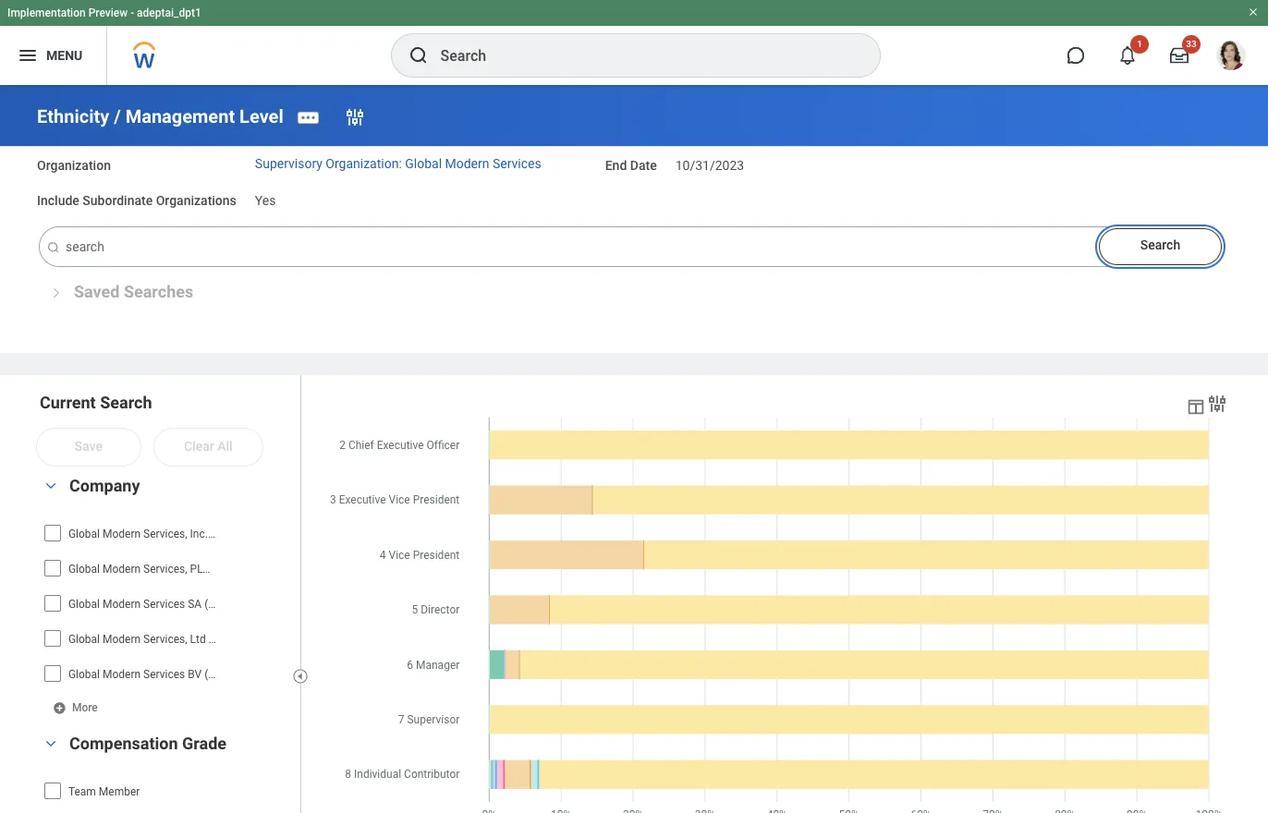 Task type: vqa. For each thing, say whether or not it's contained in the screenshot.
team member
yes



Task type: locate. For each thing, give the bounding box(es) containing it.
member
[[99, 786, 140, 799]]

search inside filter search field
[[100, 393, 152, 412]]

level
[[239, 105, 283, 127]]

0 vertical spatial services,
[[143, 528, 187, 541]]

ethnicity / management level link
[[37, 105, 283, 127]]

current
[[40, 393, 96, 412]]

1 horizontal spatial search
[[1140, 238, 1180, 253]]

company group
[[37, 475, 291, 719]]

menu button
[[0, 26, 107, 85]]

configure and view chart data image
[[1206, 393, 1228, 415], [1186, 397, 1206, 417]]

team member
[[68, 786, 140, 799]]

services for (netherlands)
[[143, 669, 185, 681]]

global
[[405, 156, 442, 171], [68, 528, 100, 541], [68, 563, 100, 576], [68, 598, 100, 611], [68, 633, 100, 646], [68, 669, 100, 681]]

2 vertical spatial services,
[[143, 633, 187, 646]]

modern for global modern services, inc. (usa)
[[103, 528, 141, 541]]

compensation grade
[[69, 734, 227, 753]]

global modern services sa (france)
[[68, 598, 245, 611]]

services
[[493, 156, 541, 171], [143, 598, 185, 611], [143, 669, 185, 681]]

services, left inc.
[[143, 528, 187, 541]]

global modern services, ltd (canada)
[[68, 633, 254, 646]]

more
[[72, 702, 98, 715]]

global modern services bv (netherlands)
[[68, 669, 272, 681]]

services,
[[143, 528, 187, 541], [143, 563, 187, 576], [143, 633, 187, 646]]

1 services, from the top
[[143, 528, 187, 541]]

0 vertical spatial services
[[493, 156, 541, 171]]

ethnicity
[[37, 105, 109, 127]]

1 vertical spatial search
[[100, 393, 152, 412]]

team
[[68, 786, 96, 799]]

3 services, from the top
[[143, 633, 187, 646]]

company button
[[69, 476, 140, 496]]

bv
[[188, 669, 202, 681]]

global modern services, inc. (usa)
[[68, 528, 239, 541]]

end date
[[605, 158, 657, 173]]

preview
[[88, 6, 128, 19]]

1 vertical spatial services,
[[143, 563, 187, 576]]

2 vertical spatial services
[[143, 669, 185, 681]]

modern
[[445, 156, 489, 171], [103, 528, 141, 541], [103, 563, 141, 576], [103, 598, 141, 611], [103, 633, 141, 646], [103, 669, 141, 681]]

modern for global modern services, ltd (canada)
[[103, 633, 141, 646]]

Search search field
[[37, 228, 1223, 266]]

2 services, from the top
[[143, 563, 187, 576]]

Ethnicity / Management Level text field
[[40, 228, 1223, 266]]

close environment banner image
[[1248, 6, 1259, 18]]

services, left plc at the bottom left of page
[[143, 563, 187, 576]]

supervisory organization: global modern services link
[[255, 156, 541, 171]]

inc.
[[190, 528, 208, 541]]

services, for plc
[[143, 563, 187, 576]]

services, left ltd
[[143, 633, 187, 646]]

implementation preview -   adeptai_dpt1
[[7, 6, 201, 19]]

chevron down image
[[40, 480, 62, 493]]

services, for inc.
[[143, 528, 187, 541]]

search
[[1140, 238, 1180, 253], [100, 393, 152, 412]]

notifications element
[[1226, 37, 1240, 52]]

compensation grade group
[[37, 733, 291, 813]]

adeptai_dpt1
[[137, 6, 201, 19]]

organization:
[[326, 156, 402, 171]]

date
[[630, 158, 657, 173]]

0 vertical spatial search
[[1140, 238, 1180, 253]]

0 horizontal spatial search
[[100, 393, 152, 412]]

company
[[69, 476, 140, 496]]

global for global modern services, inc. (usa)
[[68, 528, 100, 541]]

1 vertical spatial services
[[143, 598, 185, 611]]

organizations
[[156, 194, 236, 208]]

-
[[130, 6, 134, 19]]

grade
[[182, 734, 227, 753]]

compensation grade button
[[69, 734, 227, 753]]



Task type: describe. For each thing, give the bounding box(es) containing it.
1 button
[[1107, 35, 1149, 76]]

modern for global modern services sa (france)
[[103, 598, 141, 611]]

/
[[114, 105, 121, 127]]

search button
[[1099, 228, 1222, 265]]

ethnicity / management level main content
[[0, 85, 1268, 813]]

notifications large image
[[1118, 46, 1137, 65]]

global for global modern services bv (netherlands)
[[68, 669, 100, 681]]

end
[[605, 158, 627, 173]]

modern for global modern services, plc (u.k.)
[[103, 563, 141, 576]]

(netherlands)
[[204, 669, 272, 681]]

chevron down image
[[40, 738, 62, 751]]

current search
[[40, 393, 152, 412]]

33 button
[[1159, 35, 1201, 76]]

(canada)
[[209, 633, 254, 646]]

compensation
[[69, 734, 178, 753]]

(u.k.)
[[213, 563, 240, 576]]

search image
[[46, 241, 61, 255]]

include
[[37, 194, 79, 208]]

change selection image
[[344, 106, 366, 128]]

organization
[[37, 158, 111, 173]]

more button
[[53, 700, 100, 716]]

ltd
[[190, 633, 206, 646]]

include subordinate organizations element
[[255, 183, 276, 210]]

profile logan mcneil image
[[1216, 41, 1246, 74]]

(usa)
[[211, 528, 239, 541]]

implementation
[[7, 6, 86, 19]]

yes
[[255, 194, 276, 208]]

menu
[[46, 48, 82, 63]]

supervisory organization: global modern services
[[255, 156, 541, 171]]

menu banner
[[0, 0, 1268, 85]]

services for (france)
[[143, 598, 185, 611]]

filter search field
[[37, 392, 303, 813]]

end date element
[[675, 147, 744, 174]]

global for global modern services sa (france)
[[68, 598, 100, 611]]

global modern services, plc (u.k.)
[[68, 563, 240, 576]]

justify image
[[17, 44, 39, 67]]

sa
[[188, 598, 202, 611]]

1
[[1137, 39, 1142, 49]]

ethnicity / management level
[[37, 105, 283, 127]]

(france)
[[204, 598, 245, 611]]

services, for ltd
[[143, 633, 187, 646]]

search image
[[407, 44, 429, 67]]

33
[[1186, 39, 1197, 49]]

include subordinate organizations
[[37, 194, 236, 208]]

inbox large image
[[1170, 46, 1189, 65]]

company tree
[[43, 518, 285, 690]]

Search Workday  search field
[[440, 35, 842, 76]]

subordinate
[[83, 194, 153, 208]]

search inside button
[[1140, 238, 1180, 253]]

modern for global modern services bv (netherlands)
[[103, 669, 141, 681]]

management
[[125, 105, 235, 127]]

global for global modern services, plc (u.k.)
[[68, 563, 100, 576]]

global for global modern services, ltd (canada)
[[68, 633, 100, 646]]

plc
[[190, 563, 210, 576]]

supervisory
[[255, 156, 322, 171]]

10/31/2023
[[675, 158, 744, 173]]



